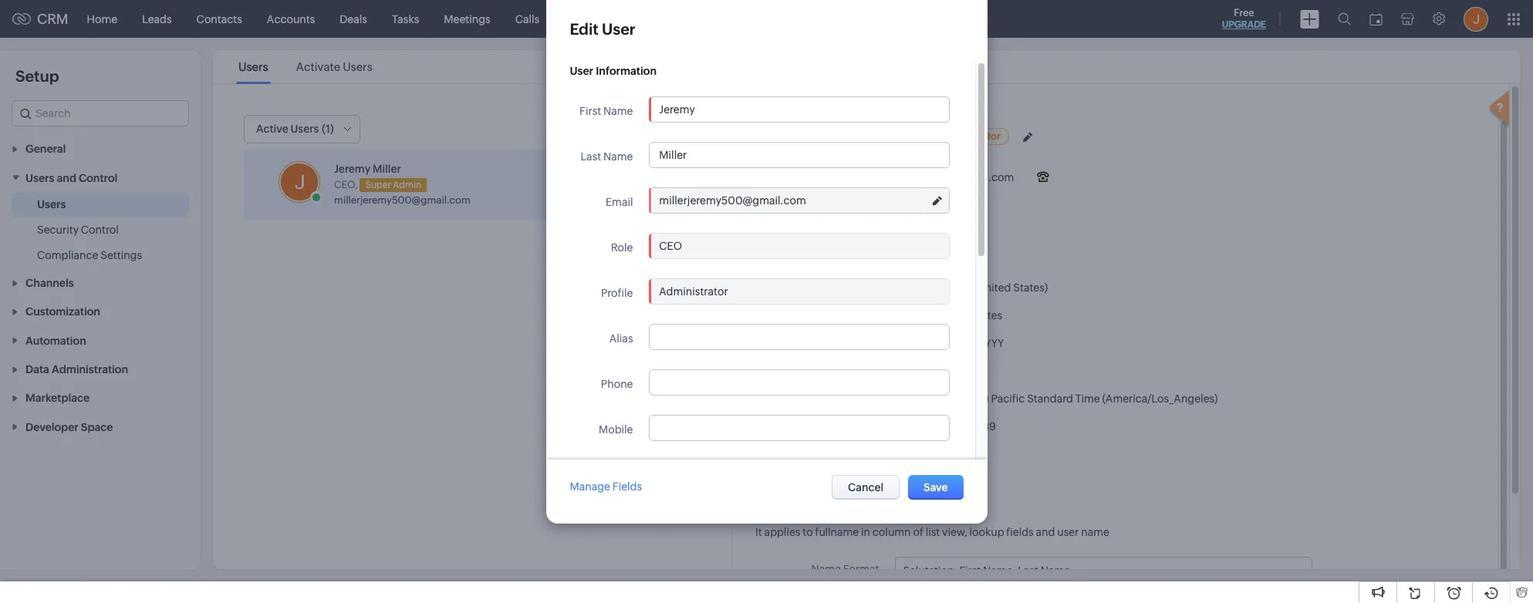 Task type: describe. For each thing, give the bounding box(es) containing it.
0 vertical spatial -
[[965, 393, 968, 405]]

information for user information
[[596, 65, 657, 77]]

mmm
[[935, 337, 964, 350]]

active users (1)
[[256, 123, 334, 135]]

yyyy
[[979, 337, 1004, 350]]

accounts
[[267, 13, 315, 25]]

it
[[755, 526, 762, 539]]

compliance settings link
[[37, 247, 142, 263]]

jeremy for jeremy miller ceo, super admin millerjeremy500@gmail.com
[[334, 163, 371, 175]]

deals
[[340, 13, 367, 25]]

users and control
[[25, 172, 118, 184]]

role
[[611, 242, 633, 254]]

format inside 'display name format & preferences it applies to fullname in column of list view, lookup fields and user name'
[[834, 507, 873, 520]]

english
[[935, 282, 972, 294]]

meetings
[[444, 13, 491, 25]]

fields
[[613, 480, 642, 493]]

applies
[[764, 526, 801, 539]]

show details
[[755, 208, 816, 219]]

user
[[1057, 526, 1079, 539]]

settings
[[100, 249, 142, 261]]

zone
[[887, 393, 912, 405]]

display name format & preferences it applies to fullname in column of list view, lookup fields and user name
[[755, 507, 1110, 539]]

and inside 'display name format & preferences it applies to fullname in column of list view, lookup fields and user name'
[[1036, 526, 1055, 539]]

users link for activate users link
[[236, 60, 271, 73]]

0 horizontal spatial millerjeremy500@gmail.com
[[334, 194, 471, 206]]

lookup
[[970, 526, 1004, 539]]

tasks
[[392, 13, 419, 25]]

states)
[[1013, 282, 1048, 294]]

column
[[873, 526, 911, 539]]

1 horizontal spatial millerjeremy500@gmail.com
[[867, 171, 1014, 184]]

imagination
[[921, 148, 977, 160]]

fields
[[1007, 526, 1034, 539]]

user information
[[570, 65, 657, 77]]

crm link
[[12, 11, 68, 27]]

users link for "security control" link
[[37, 197, 66, 212]]

0 vertical spatial in
[[903, 475, 912, 488]]

preferences
[[886, 507, 953, 520]]

import
[[628, 156, 662, 169]]

import users
[[628, 156, 692, 169]]

free upgrade
[[1222, 7, 1266, 30]]

language
[[862, 282, 912, 294]]

admin
[[393, 179, 421, 190]]

activate
[[296, 60, 340, 73]]

reports
[[564, 13, 604, 25]]

d,
[[966, 337, 976, 350]]

8:0)
[[968, 393, 989, 405]]

format for time
[[876, 365, 912, 377]]

english (united states)
[[935, 282, 1048, 294]]

(united
[[974, 282, 1011, 294]]

edit
[[570, 20, 599, 38]]

date format
[[851, 337, 912, 350]]

active
[[256, 123, 288, 135]]

users inside region
[[37, 198, 66, 210]]

fullname
[[815, 526, 859, 539]]

(gmt
[[935, 393, 963, 405]]

activate users
[[296, 60, 373, 73]]

of
[[913, 526, 924, 539]]

security
[[37, 224, 79, 236]]

profile
[[601, 287, 633, 299]]

beyond
[[884, 148, 919, 160]]

leads link
[[130, 0, 184, 37]]

name
[[1081, 526, 1110, 539]]

in inside 'display name format & preferences it applies to fullname in column of list view, lookup fields and user name'
[[861, 526, 870, 539]]

(america/los_angeles)
[[1102, 393, 1218, 405]]

tasks link
[[380, 0, 432, 37]]

format for name
[[843, 563, 879, 576]]

first
[[580, 105, 601, 117]]

new user
[[640, 124, 688, 136]]

save button
[[908, 475, 963, 500]]

time for time format
[[849, 365, 874, 377]]

last name
[[581, 150, 633, 163]]

pacific
[[991, 393, 1025, 405]]

to
[[803, 526, 813, 539]]

time for time zone
[[860, 393, 885, 405]]

home
[[87, 13, 117, 25]]

mobile
[[599, 424, 633, 436]]

control inside dropdown button
[[79, 172, 118, 184]]

first name
[[580, 105, 633, 117]]

control inside region
[[81, 224, 119, 236]]

miller for jeremy miller
[[888, 129, 919, 142]]

contacts link
[[184, 0, 255, 37]]

crm
[[37, 11, 68, 27]]

jeremy miller
[[846, 129, 919, 142]]

details
[[784, 208, 816, 219]]

jeremy miller ceo, super admin millerjeremy500@gmail.com
[[334, 163, 471, 206]]

jeremy for jeremy miller
[[846, 129, 886, 142]]

show details link
[[755, 208, 830, 219]]



Task type: locate. For each thing, give the bounding box(es) containing it.
name down fullname at bottom right
[[811, 563, 841, 576]]

user right edit
[[602, 20, 636, 38]]

and left 'user'
[[1036, 526, 1055, 539]]

1 vertical spatial user
[[570, 65, 593, 77]]

reports link
[[552, 0, 616, 37]]

- right (gmt
[[965, 393, 968, 405]]

0 vertical spatial control
[[79, 172, 118, 184]]

administrator
[[936, 130, 1001, 142]]

0 horizontal spatial jeremy
[[334, 163, 371, 175]]

in right member
[[903, 475, 912, 488]]

compliance
[[37, 249, 98, 261]]

jeremy
[[846, 129, 886, 142], [334, 163, 371, 175]]

list
[[225, 50, 386, 83]]

hours
[[948, 365, 978, 377]]

1 horizontal spatial user
[[602, 20, 636, 38]]

1 vertical spatial miller
[[373, 163, 401, 175]]

setup
[[15, 67, 59, 85]]

cancel button
[[832, 475, 900, 500]]

0 horizontal spatial and
[[57, 172, 76, 184]]

upgrade
[[1222, 19, 1266, 30]]

name inside 'display name format & preferences it applies to fullname in column of list view, lookup fields and user name'
[[799, 507, 831, 520]]

format up zone
[[876, 365, 912, 377]]

phone
[[601, 378, 633, 390]]

manage
[[570, 480, 610, 493]]

member in
[[858, 475, 912, 488]]

None text field
[[650, 97, 949, 122], [650, 279, 949, 304], [650, 325, 949, 350], [650, 370, 949, 395], [650, 416, 949, 441], [650, 97, 949, 122], [650, 279, 949, 304], [650, 325, 949, 350], [650, 370, 949, 395], [650, 416, 949, 441]]

0 horizontal spatial information
[[596, 65, 657, 77]]

user for new user
[[665, 124, 688, 136]]

millerjeremy500@gmail.com down the 'admin'
[[334, 194, 471, 206]]

home link
[[75, 0, 130, 37]]

united
[[935, 309, 969, 322]]

users and control region
[[0, 192, 201, 268]]

user inside button
[[665, 124, 688, 136]]

view,
[[942, 526, 967, 539]]

format down fullname at bottom right
[[843, 563, 879, 576]]

user up the first
[[570, 65, 593, 77]]

miller for jeremy miller ceo, super admin millerjeremy500@gmail.com
[[373, 163, 401, 175]]

beyond imagination
[[884, 148, 977, 160]]

1 vertical spatial control
[[81, 224, 119, 236]]

free
[[1234, 7, 1254, 19]]

format up time format
[[876, 337, 912, 350]]

1 horizontal spatial in
[[903, 475, 912, 488]]

meetings link
[[432, 0, 503, 37]]

new user button
[[617, 118, 704, 143]]

- up preferences
[[935, 475, 939, 488]]

1 horizontal spatial jeremy
[[846, 129, 886, 142]]

users and control button
[[0, 163, 201, 192]]

groups
[[755, 448, 796, 461]]

users link
[[236, 60, 271, 73], [37, 197, 66, 212]]

0 vertical spatial and
[[57, 172, 76, 184]]

users inside dropdown button
[[25, 172, 54, 184]]

time
[[849, 365, 874, 377], [860, 393, 885, 405], [1075, 393, 1100, 405]]

email
[[606, 196, 633, 208]]

0 vertical spatial millerjeremy500@gmail.com
[[867, 171, 1014, 184]]

users (1)
[[291, 123, 334, 135]]

time zone
[[860, 393, 912, 405]]

information up the first name
[[596, 65, 657, 77]]

user for edit user
[[602, 20, 636, 38]]

locale information
[[755, 249, 859, 262]]

millerjeremy500@gmail.com link
[[334, 194, 471, 206]]

beyond imagination link
[[884, 148, 981, 160]]

0 horizontal spatial in
[[861, 526, 870, 539]]

show
[[755, 208, 782, 219]]

None text field
[[650, 143, 949, 167], [650, 188, 925, 213], [650, 234, 949, 259], [650, 143, 949, 167], [650, 188, 925, 213], [650, 234, 949, 259]]

contacts
[[196, 13, 242, 25]]

millerjeremy500@gmail.com down "beyond imagination" link
[[867, 171, 1014, 184]]

states
[[971, 309, 1002, 322]]

1 vertical spatial in
[[861, 526, 870, 539]]

time format
[[849, 365, 912, 377]]

calls
[[515, 13, 540, 25]]

last
[[581, 150, 601, 163]]

name format
[[811, 563, 879, 576]]

1 vertical spatial jeremy
[[334, 163, 371, 175]]

users link down contacts link
[[236, 60, 271, 73]]

miller inside jeremy miller ceo, super admin millerjeremy500@gmail.com
[[373, 163, 401, 175]]

1 horizontal spatial -
[[965, 393, 968, 405]]

ceo,
[[334, 179, 358, 190]]

name right last
[[603, 150, 633, 163]]

format for date
[[876, 337, 912, 350]]

0 vertical spatial users link
[[236, 60, 271, 73]]

name for display
[[799, 507, 831, 520]]

jeremy inside jeremy miller ceo, super admin millerjeremy500@gmail.com
[[334, 163, 371, 175]]

12 hours
[[935, 365, 978, 377]]

united states
[[935, 309, 1002, 322]]

list
[[926, 526, 940, 539]]

and up security
[[57, 172, 76, 184]]

0 horizontal spatial -
[[935, 475, 939, 488]]

save
[[924, 481, 948, 494]]

format up fullname at bottom right
[[834, 507, 873, 520]]

0 vertical spatial user
[[602, 20, 636, 38]]

activate users link
[[294, 60, 375, 73]]

miller up the beyond
[[888, 129, 919, 142]]

jeremy up ceo,
[[334, 163, 371, 175]]

information for locale information
[[794, 249, 859, 262]]

2 horizontal spatial user
[[665, 124, 688, 136]]

alias
[[609, 333, 633, 345]]

1 horizontal spatial users link
[[236, 60, 271, 73]]

member
[[858, 475, 901, 488]]

list containing users
[[225, 50, 386, 83]]

0 horizontal spatial user
[[570, 65, 593, 77]]

name up to at right bottom
[[799, 507, 831, 520]]

0 horizontal spatial users link
[[37, 197, 66, 212]]

in left column
[[861, 526, 870, 539]]

-
[[965, 393, 968, 405], [935, 475, 939, 488]]

1 vertical spatial -
[[935, 475, 939, 488]]

name for last
[[603, 150, 633, 163]]

&
[[876, 507, 884, 520]]

date
[[851, 337, 874, 350]]

1 vertical spatial information
[[794, 249, 859, 262]]

mmm d, yyyy
[[935, 337, 1004, 350]]

0 vertical spatial jeremy
[[846, 129, 886, 142]]

name right the first
[[603, 105, 633, 117]]

miller
[[888, 129, 919, 142], [373, 163, 401, 175]]

security control link
[[37, 222, 119, 237]]

1 vertical spatial and
[[1036, 526, 1055, 539]]

12
[[935, 365, 946, 377]]

calls link
[[503, 0, 552, 37]]

compliance settings
[[37, 249, 142, 261]]

cancel
[[848, 481, 884, 494]]

(gmt -8:0) pacific standard time (america/los_angeles)
[[935, 393, 1218, 405]]

jeremy up the beyond
[[846, 129, 886, 142]]

1 vertical spatial millerjeremy500@gmail.com
[[334, 194, 471, 206]]

1 horizontal spatial miller
[[888, 129, 919, 142]]

control up users and control region
[[79, 172, 118, 184]]

user right new
[[665, 124, 688, 136]]

standard
[[1027, 393, 1073, 405]]

0 horizontal spatial miller
[[373, 163, 401, 175]]

miller up super
[[373, 163, 401, 175]]

time right "standard" on the right
[[1075, 393, 1100, 405]]

2 vertical spatial user
[[665, 124, 688, 136]]

0 vertical spatial information
[[596, 65, 657, 77]]

time left zone
[[860, 393, 885, 405]]

1 horizontal spatial and
[[1036, 526, 1055, 539]]

1 horizontal spatial information
[[794, 249, 859, 262]]

name for first
[[603, 105, 633, 117]]

control up compliance settings link
[[81, 224, 119, 236]]

locale
[[755, 249, 792, 262]]

time down date
[[849, 365, 874, 377]]

users link up security
[[37, 197, 66, 212]]

information down details
[[794, 249, 859, 262]]

1 vertical spatial users link
[[37, 197, 66, 212]]

and inside dropdown button
[[57, 172, 76, 184]]

accounts link
[[255, 0, 327, 37]]

0 vertical spatial miller
[[888, 129, 919, 142]]

edit user
[[570, 20, 636, 38]]

123,456.789
[[935, 421, 996, 433]]

manage fields
[[570, 480, 642, 493]]

security control
[[37, 224, 119, 236]]



Task type: vqa. For each thing, say whether or not it's contained in the screenshot.


